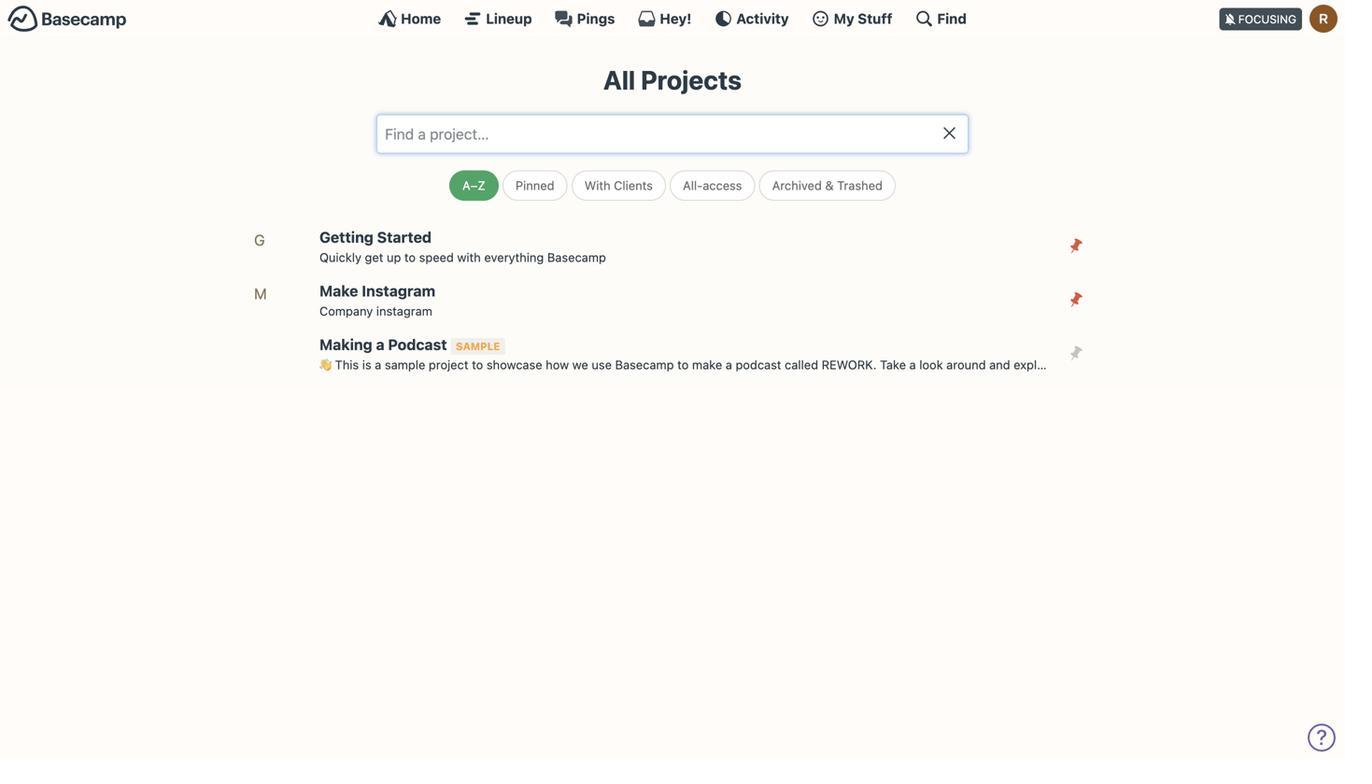 Task type: describe. For each thing, give the bounding box(es) containing it.
activity
[[736, 10, 789, 27]]

podcast
[[736, 358, 781, 372]]

home
[[401, 10, 441, 27]]

making a podcast sample 👋 this is a sample project to showcase how we use basecamp to make a podcast called rework. take a look around and explore!
[[319, 336, 1059, 372]]

lineup link
[[464, 9, 532, 28]]

a right making
[[376, 336, 385, 354]]

sample
[[385, 358, 425, 372]]

activity link
[[714, 9, 789, 28]]

all-
[[683, 178, 703, 192]]

archived
[[772, 178, 822, 192]]

hey!
[[660, 10, 692, 27]]

company
[[319, 304, 373, 318]]

is
[[362, 358, 371, 372]]

a–z
[[462, 178, 486, 192]]

my
[[834, 10, 854, 27]]

making
[[319, 336, 372, 354]]

we
[[572, 358, 588, 372]]

project
[[429, 358, 469, 372]]

1 horizontal spatial to
[[472, 358, 483, 372]]

everything
[[484, 250, 544, 264]]

m
[[254, 285, 267, 303]]

projects
[[641, 64, 742, 95]]

sample
[[456, 340, 500, 353]]

speed
[[419, 250, 454, 264]]

get
[[365, 250, 383, 264]]

basecamp inside making a podcast sample 👋 this is a sample project to showcase how we use basecamp to make a podcast called rework. take a look around and explore!
[[615, 358, 674, 372]]

instagram
[[362, 282, 435, 300]]

all
[[603, 64, 635, 95]]

make instagram company instagram
[[319, 282, 435, 318]]

use
[[592, 358, 612, 372]]

find button
[[915, 9, 967, 28]]

rework.
[[822, 358, 877, 372]]

with
[[457, 250, 481, 264]]

focusing button
[[1220, 0, 1345, 36]]

basecamp inside getting started quickly get up to speed with everything basecamp
[[547, 250, 606, 264]]

main element
[[0, 0, 1345, 36]]

a right make
[[726, 358, 732, 372]]

look
[[919, 358, 943, 372]]

started
[[377, 228, 432, 246]]

with
[[585, 178, 611, 192]]

navigation containing a–z
[[179, 163, 1166, 201]]

to inside getting started quickly get up to speed with everything basecamp
[[404, 250, 416, 264]]

pinned
[[516, 178, 555, 192]]

all-access link
[[670, 170, 755, 201]]

make
[[692, 358, 722, 372]]

trashed
[[837, 178, 883, 192]]

archived & trashed link
[[759, 170, 896, 201]]

this
[[335, 358, 359, 372]]



Task type: vqa. For each thing, say whether or not it's contained in the screenshot.
Blog post B.
no



Task type: locate. For each thing, give the bounding box(es) containing it.
navigation
[[179, 163, 1166, 201]]

ruby image
[[1310, 5, 1338, 33]]

explore!
[[1014, 358, 1059, 372]]

lineup
[[486, 10, 532, 27]]

0 vertical spatial basecamp
[[547, 250, 606, 264]]

how
[[546, 358, 569, 372]]

👋
[[319, 358, 332, 372]]

to
[[404, 250, 416, 264], [472, 358, 483, 372], [677, 358, 689, 372]]

to down the sample
[[472, 358, 483, 372]]

my stuff
[[834, 10, 892, 27]]

stuff
[[858, 10, 892, 27]]

pinned link
[[503, 170, 568, 201]]

a
[[376, 336, 385, 354], [375, 358, 381, 372], [726, 358, 732, 372], [909, 358, 916, 372]]

archived & trashed
[[772, 178, 883, 192]]

None submit
[[1061, 232, 1091, 261], [1061, 285, 1091, 315], [1061, 339, 1091, 369], [1061, 232, 1091, 261], [1061, 285, 1091, 315], [1061, 339, 1091, 369]]

0 horizontal spatial to
[[404, 250, 416, 264]]

access
[[703, 178, 742, 192]]

take
[[880, 358, 906, 372]]

basecamp right everything
[[547, 250, 606, 264]]

&
[[825, 178, 834, 192]]

called
[[785, 358, 818, 372]]

focusing
[[1238, 13, 1297, 26]]

Find a project… text field
[[377, 114, 969, 154]]

around
[[947, 358, 986, 372]]

to right up in the left of the page
[[404, 250, 416, 264]]

g
[[254, 231, 265, 249]]

0 horizontal spatial basecamp
[[547, 250, 606, 264]]

with clients link
[[571, 170, 666, 201]]

1 vertical spatial basecamp
[[615, 358, 674, 372]]

find
[[937, 10, 967, 27]]

all-access
[[683, 178, 742, 192]]

home link
[[378, 9, 441, 28]]

podcast
[[388, 336, 447, 354]]

hey! button
[[637, 9, 692, 28]]

my stuff button
[[811, 9, 892, 28]]

and
[[989, 358, 1010, 372]]

quickly
[[319, 250, 362, 264]]

instagram
[[376, 304, 432, 318]]

showcase
[[487, 358, 542, 372]]

with clients
[[585, 178, 653, 192]]

basecamp
[[547, 250, 606, 264], [615, 358, 674, 372]]

make
[[319, 282, 358, 300]]

to left make
[[677, 358, 689, 372]]

getting started quickly get up to speed with everything basecamp
[[319, 228, 606, 264]]

2 horizontal spatial to
[[677, 358, 689, 372]]

up
[[387, 250, 401, 264]]

getting
[[319, 228, 374, 246]]

pings button
[[555, 9, 615, 28]]

clients
[[614, 178, 653, 192]]

a–z link
[[449, 170, 499, 201]]

pings
[[577, 10, 615, 27]]

all projects
[[603, 64, 742, 95]]

1 horizontal spatial basecamp
[[615, 358, 674, 372]]

a right is
[[375, 358, 381, 372]]

basecamp right use
[[615, 358, 674, 372]]

a left look
[[909, 358, 916, 372]]

switch accounts image
[[7, 5, 127, 34]]



